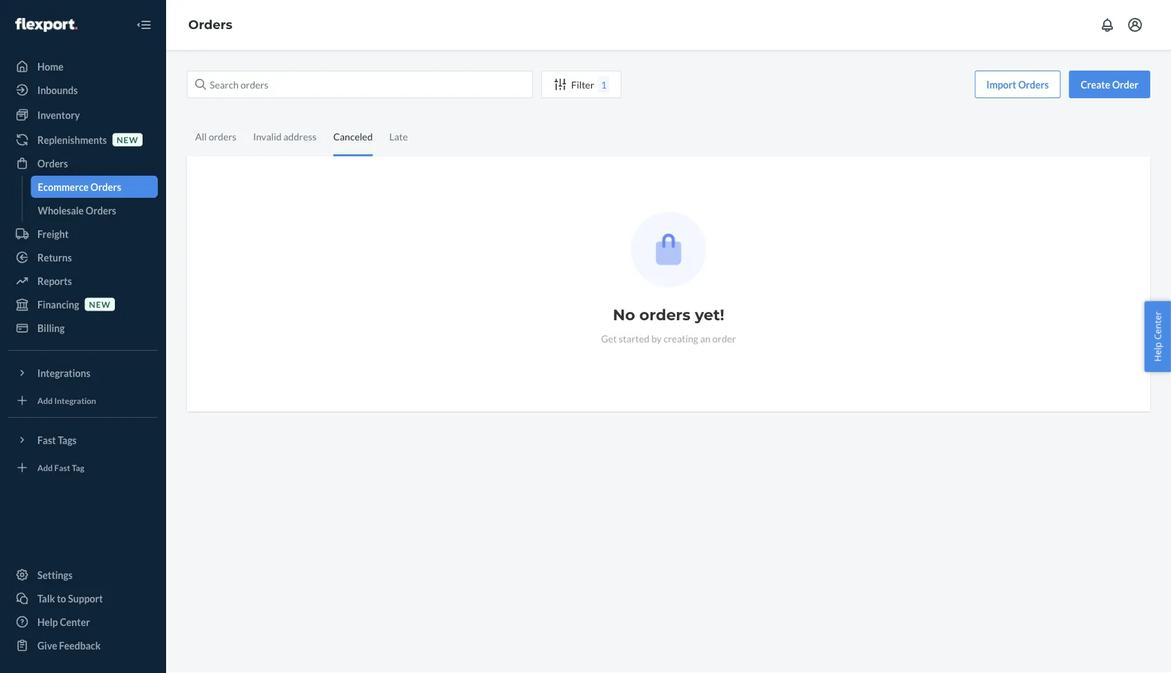 Task type: locate. For each thing, give the bounding box(es) containing it.
add fast tag link
[[8, 457, 158, 479]]

1 vertical spatial orders link
[[8, 152, 158, 174]]

billing
[[37, 322, 65, 334]]

center inside button
[[1151, 312, 1164, 340]]

1 horizontal spatial orders
[[639, 306, 691, 324]]

1 add from the top
[[37, 396, 53, 406]]

financing
[[37, 299, 79, 310]]

orders link
[[188, 17, 233, 32], [8, 152, 158, 174]]

fast tags button
[[8, 429, 158, 451]]

0 horizontal spatial center
[[60, 616, 90, 628]]

1 vertical spatial new
[[89, 299, 111, 309]]

center
[[1151, 312, 1164, 340], [60, 616, 90, 628]]

ecommerce
[[38, 181, 89, 193]]

inventory
[[37, 109, 80, 121]]

flexport logo image
[[15, 18, 77, 32]]

1 horizontal spatial center
[[1151, 312, 1164, 340]]

import orders button
[[975, 71, 1061, 98]]

orders right import
[[1018, 79, 1049, 90]]

settings link
[[8, 564, 158, 586]]

talk to support
[[37, 593, 103, 605]]

new for replenishments
[[117, 135, 138, 145]]

filter 1
[[571, 79, 607, 90]]

orders inside button
[[1018, 79, 1049, 90]]

help center
[[1151, 312, 1164, 362], [37, 616, 90, 628]]

orders link up ecommerce orders
[[8, 152, 158, 174]]

0 horizontal spatial new
[[89, 299, 111, 309]]

0 horizontal spatial orders
[[209, 130, 237, 142]]

orders for ecommerce orders
[[91, 181, 121, 193]]

order
[[712, 333, 736, 344]]

fast
[[37, 434, 56, 446], [54, 463, 70, 473]]

orders
[[188, 17, 233, 32], [1018, 79, 1049, 90], [37, 157, 68, 169], [91, 181, 121, 193], [86, 205, 116, 216]]

1 horizontal spatial help
[[1151, 342, 1164, 362]]

empty list image
[[631, 212, 706, 287]]

0 vertical spatial orders link
[[188, 17, 233, 32]]

new down reports link
[[89, 299, 111, 309]]

replenishments
[[37, 134, 107, 146]]

ecommerce orders
[[38, 181, 121, 193]]

add left integration
[[37, 396, 53, 406]]

inbounds link
[[8, 79, 158, 101]]

orders up search image
[[188, 17, 233, 32]]

0 vertical spatial help
[[1151, 342, 1164, 362]]

add down fast tags
[[37, 463, 53, 473]]

1 vertical spatial fast
[[54, 463, 70, 473]]

orders right all
[[209, 130, 237, 142]]

new
[[117, 135, 138, 145], [89, 299, 111, 309]]

0 vertical spatial add
[[37, 396, 53, 406]]

0 vertical spatial help center
[[1151, 312, 1164, 362]]

help center button
[[1145, 301, 1171, 372]]

0 vertical spatial fast
[[37, 434, 56, 446]]

0 horizontal spatial help
[[37, 616, 58, 628]]

give feedback
[[37, 640, 101, 652]]

feedback
[[59, 640, 101, 652]]

orders up wholesale orders link
[[91, 181, 121, 193]]

orders link up search image
[[188, 17, 233, 32]]

fast left tags
[[37, 434, 56, 446]]

1 vertical spatial orders
[[639, 306, 691, 324]]

1 vertical spatial help center
[[37, 616, 90, 628]]

0 vertical spatial orders
[[209, 130, 237, 142]]

1 vertical spatial add
[[37, 463, 53, 473]]

get started by creating an order
[[601, 333, 736, 344]]

give feedback button
[[8, 635, 158, 657]]

inventory link
[[8, 104, 158, 126]]

home link
[[8, 55, 158, 78]]

2 add from the top
[[37, 463, 53, 473]]

1 horizontal spatial new
[[117, 135, 138, 145]]

0 vertical spatial new
[[117, 135, 138, 145]]

order
[[1112, 79, 1139, 90]]

0 vertical spatial center
[[1151, 312, 1164, 340]]

create order
[[1081, 79, 1139, 90]]

create
[[1081, 79, 1110, 90]]

fast inside dropdown button
[[37, 434, 56, 446]]

1 horizontal spatial help center
[[1151, 312, 1164, 362]]

add fast tag
[[37, 463, 84, 473]]

orders up 'get started by creating an order'
[[639, 306, 691, 324]]

0 horizontal spatial orders link
[[8, 152, 158, 174]]

fast left tag
[[54, 463, 70, 473]]

import
[[987, 79, 1016, 90]]

add
[[37, 396, 53, 406], [37, 463, 53, 473]]

orders up ecommerce
[[37, 157, 68, 169]]

orders down ecommerce orders link
[[86, 205, 116, 216]]

wholesale
[[38, 205, 84, 216]]

close navigation image
[[136, 17, 152, 33]]

no orders yet!
[[613, 306, 724, 324]]

started
[[619, 333, 650, 344]]

orders
[[209, 130, 237, 142], [639, 306, 691, 324]]

to
[[57, 593, 66, 605]]

invalid address
[[253, 130, 317, 142]]

new down inventory link
[[117, 135, 138, 145]]

talk to support button
[[8, 588, 158, 610]]

open notifications image
[[1099, 17, 1116, 33]]

filter
[[571, 79, 594, 90]]

orders for all
[[209, 130, 237, 142]]

open account menu image
[[1127, 17, 1144, 33]]

returns
[[37, 252, 72, 263]]

help
[[1151, 342, 1164, 362], [37, 616, 58, 628]]

create order link
[[1069, 71, 1150, 98]]



Task type: vqa. For each thing, say whether or not it's contained in the screenshot.
the rightmost (optional)
no



Task type: describe. For each thing, give the bounding box(es) containing it.
reports
[[37, 275, 72, 287]]

help inside button
[[1151, 342, 1164, 362]]

yet!
[[695, 306, 724, 324]]

invalid
[[253, 130, 282, 142]]

get
[[601, 333, 617, 344]]

integrations button
[[8, 362, 158, 384]]

integrations
[[37, 367, 90, 379]]

integration
[[54, 396, 96, 406]]

1
[[601, 79, 607, 90]]

tags
[[58, 434, 77, 446]]

orders for import orders
[[1018, 79, 1049, 90]]

no
[[613, 306, 635, 324]]

creating
[[664, 333, 698, 344]]

freight link
[[8, 223, 158, 245]]

0 horizontal spatial help center
[[37, 616, 90, 628]]

add integration link
[[8, 390, 158, 412]]

canceled
[[333, 130, 373, 142]]

add for add fast tag
[[37, 463, 53, 473]]

give
[[37, 640, 57, 652]]

help center link
[[8, 611, 158, 633]]

new for financing
[[89, 299, 111, 309]]

an
[[700, 333, 711, 344]]

home
[[37, 61, 64, 72]]

add integration
[[37, 396, 96, 406]]

import orders
[[987, 79, 1049, 90]]

talk
[[37, 593, 55, 605]]

Search orders text field
[[187, 71, 533, 98]]

ecommerce orders link
[[31, 176, 158, 198]]

support
[[68, 593, 103, 605]]

1 vertical spatial center
[[60, 616, 90, 628]]

1 vertical spatial help
[[37, 616, 58, 628]]

orders for no
[[639, 306, 691, 324]]

freight
[[37, 228, 69, 240]]

all orders
[[195, 130, 237, 142]]

wholesale orders link
[[31, 199, 158, 222]]

1 horizontal spatial orders link
[[188, 17, 233, 32]]

inbounds
[[37, 84, 78, 96]]

address
[[283, 130, 317, 142]]

orders for wholesale orders
[[86, 205, 116, 216]]

search image
[[195, 79, 206, 90]]

add for add integration
[[37, 396, 53, 406]]

reports link
[[8, 270, 158, 292]]

wholesale orders
[[38, 205, 116, 216]]

fast tags
[[37, 434, 77, 446]]

help center inside button
[[1151, 312, 1164, 362]]

by
[[651, 333, 662, 344]]

all
[[195, 130, 207, 142]]

late
[[389, 130, 408, 142]]

tag
[[72, 463, 84, 473]]

billing link
[[8, 317, 158, 339]]

returns link
[[8, 246, 158, 269]]

settings
[[37, 569, 73, 581]]



